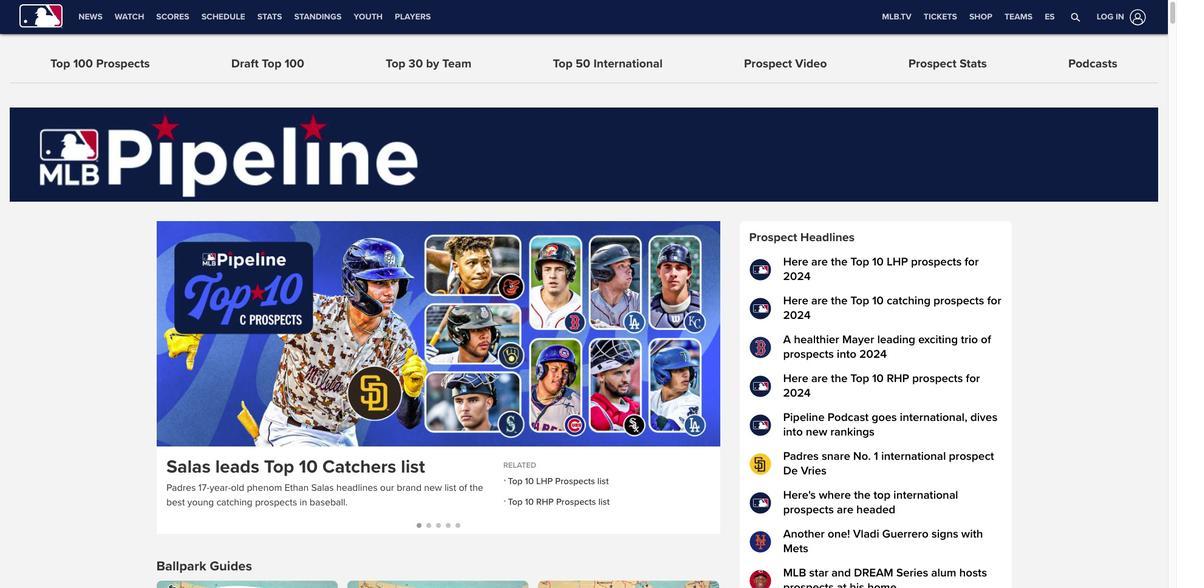 Task type: locate. For each thing, give the bounding box(es) containing it.
mlb image
[[749, 297, 771, 319], [749, 375, 771, 397], [749, 492, 771, 514]]

ballpark
[[156, 558, 206, 574]]

explore the braves' minor league ballparks image
[[347, 580, 528, 588]]

exciting
[[918, 333, 958, 347]]

salas up the 17-
[[166, 456, 210, 478]]

players
[[395, 12, 431, 22]]

100
[[73, 56, 93, 71], [285, 56, 304, 71]]

for for here are the top 10 catching prospects for 2024
[[987, 294, 1002, 308]]

are inside here are the top 10 rhp prospects for 2024
[[812, 371, 828, 385]]

2024 inside here are the top 10 catching prospects for 2024
[[783, 308, 811, 322]]

10 inside salas leads top 10 catchers list padres 17-year-old phenom ethan salas headlines our brand new list of the best young catching prospects in baseball.
[[299, 456, 317, 478]]

into down mayer
[[837, 347, 857, 361]]

1 horizontal spatial stats
[[960, 56, 987, 71]]

prospects up top 10 rhp prospects list on the bottom of page
[[555, 475, 595, 486]]

1 vertical spatial mlb image
[[749, 414, 771, 436]]

salas up "baseball."
[[311, 482, 334, 494]]

0 horizontal spatial into
[[783, 425, 803, 439]]

of
[[981, 333, 991, 347], [459, 482, 467, 494]]

pipeline
[[783, 410, 825, 424]]

international right 1
[[881, 449, 946, 463]]

are up healthier
[[812, 294, 828, 308]]

0 vertical spatial here
[[783, 255, 809, 269]]

mlb image inside here are the top 10 lhp prospects for 2024 link
[[749, 258, 771, 280]]

es
[[1045, 12, 1055, 22]]

are inside here's where the top international prospects are headed
[[837, 503, 854, 517]]

the inside here are the top 10 rhp prospects for 2024
[[831, 371, 848, 385]]

mets
[[783, 542, 809, 556]]

the inside here's where the top international prospects are headed
[[854, 488, 871, 502]]

here down prospect headlines
[[783, 255, 809, 269]]

top
[[874, 488, 891, 502]]

mlb image for here
[[749, 258, 771, 280]]

mlb star and dream series alum hosts prospects at his home link
[[749, 566, 1002, 588]]

international inside padres snare no. 1 international prospect de vries
[[881, 449, 946, 463]]

es link
[[1039, 0, 1061, 34]]

into down pipeline
[[783, 425, 803, 439]]

in right log
[[1116, 12, 1124, 22]]

1 horizontal spatial 100
[[285, 56, 304, 71]]

into inside the pipeline podcast goes international, dives into new rankings
[[783, 425, 803, 439]]

catchers
[[322, 456, 396, 478]]

2024 inside here are the top 10 rhp prospects for 2024
[[783, 386, 811, 400]]

0 vertical spatial stats
[[257, 12, 282, 22]]

for inside here are the top 10 rhp prospects for 2024
[[966, 371, 980, 385]]

the inside salas leads top 10 catchers list padres 17-year-old phenom ethan salas headlines our brand new list of the best young catching prospects in baseball.
[[469, 482, 483, 494]]

2024 up a
[[783, 308, 811, 322]]

new inside salas leads top 10 catchers list padres 17-year-old phenom ethan salas headlines our brand new list of the best young catching prospects in baseball.
[[424, 482, 442, 494]]

list down the top 10 lhp prospects list link
[[598, 496, 609, 507]]

mlb image for here are the top 10 catching prospects for 2024
[[749, 297, 771, 319]]

here inside here are the top 10 catching prospects for 2024
[[783, 294, 809, 308]]

1 vertical spatial new
[[424, 482, 442, 494]]

lhp
[[887, 255, 908, 269], [536, 475, 553, 486]]

goes
[[872, 410, 897, 424]]

1 vertical spatial padres
[[166, 482, 196, 494]]

are inside here are the top 10 lhp prospects for 2024
[[812, 255, 828, 269]]

shop link
[[963, 0, 999, 34]]

0 vertical spatial into
[[837, 347, 857, 361]]

10 inside here are the top 10 catching prospects for 2024
[[872, 294, 884, 308]]

prospects inside mlb star and dream series alum hosts prospects at his home
[[783, 580, 834, 588]]

mlb image down red sox image at the right of page
[[749, 375, 771, 397]]

prospects inside here are the top 10 lhp prospects for 2024
[[911, 255, 962, 269]]

3 here from the top
[[783, 371, 809, 385]]

international inside here's where the top international prospects are headed
[[894, 488, 958, 502]]

teams
[[1005, 12, 1033, 22]]

rhp down 'a healthier mayer leading exciting trio of prospects into 2024' on the bottom right of the page
[[887, 371, 909, 385]]

mlb image
[[749, 258, 771, 280], [749, 414, 771, 436]]

2024
[[783, 269, 811, 283], [783, 308, 811, 322], [860, 347, 887, 361], [783, 386, 811, 400]]

0 vertical spatial new
[[806, 425, 828, 439]]

0 horizontal spatial new
[[424, 482, 442, 494]]

new
[[806, 425, 828, 439], [424, 482, 442, 494]]

0 horizontal spatial lhp
[[536, 475, 553, 486]]

0 vertical spatial mlb image
[[749, 297, 771, 319]]

1 vertical spatial international
[[894, 488, 958, 502]]

are down headlines
[[812, 255, 828, 269]]

top inside here are the top 10 rhp prospects for 2024
[[851, 371, 869, 385]]

the inside here are the top 10 catching prospects for 2024
[[831, 294, 848, 308]]

prospects down watch link
[[96, 56, 150, 71]]

prospects for top 10 lhp prospects list
[[555, 475, 595, 486]]

100 down news link
[[73, 56, 93, 71]]

0 horizontal spatial salas
[[166, 456, 210, 478]]

are for here are the top 10 lhp prospects for 2024
[[812, 255, 828, 269]]

here for here are the top 10 rhp prospects for 2024
[[783, 371, 809, 385]]

top 100 prospects
[[50, 56, 150, 71]]

mlb image down prospect headlines
[[749, 258, 771, 280]]

into
[[837, 347, 857, 361], [783, 425, 803, 439]]

stats inside prospect stats link
[[960, 56, 987, 71]]

10 down top 10 lhp prospects list
[[525, 496, 534, 507]]

here
[[783, 255, 809, 269], [783, 294, 809, 308], [783, 371, 809, 385]]

2024 inside 'a healthier mayer leading exciting trio of prospects into 2024'
[[860, 347, 887, 361]]

mlb image inside pipeline podcast goes international, dives into new rankings link
[[749, 414, 771, 436]]

the inside here are the top 10 lhp prospects for 2024
[[831, 255, 848, 269]]

in
[[1116, 12, 1124, 22], [299, 496, 307, 509]]

rhp
[[887, 371, 909, 385], [536, 496, 554, 507]]

list
[[401, 456, 425, 478], [597, 475, 609, 486], [444, 482, 456, 494], [598, 496, 609, 507]]

lhp up here are the top 10 catching prospects for 2024
[[887, 255, 908, 269]]

mlb image inside here's where the top international prospects are headed link
[[749, 492, 771, 514]]

prospects down top 10 lhp prospects list
[[556, 496, 596, 507]]

mlb image for here are the top 10 rhp prospects for 2024
[[749, 375, 771, 397]]

new right brand
[[424, 482, 442, 494]]

stats right schedule
[[257, 12, 282, 22]]

mlb image up padres icon
[[749, 414, 771, 436]]

lhp up top 10 rhp prospects list on the bottom of page
[[536, 475, 553, 486]]

youth link
[[348, 0, 389, 34]]

2 mlb image from the top
[[749, 375, 771, 397]]

prospect left 'video'
[[744, 56, 792, 71]]

1 vertical spatial stats
[[960, 56, 987, 71]]

0 horizontal spatial 100
[[73, 56, 93, 71]]

international for top
[[894, 488, 958, 502]]

leads
[[215, 456, 259, 478]]

team
[[442, 56, 472, 71]]

new down pipeline
[[806, 425, 828, 439]]

3 mlb image from the top
[[749, 492, 771, 514]]

are down where
[[837, 503, 854, 517]]

here inside here are the top 10 lhp prospects for 2024
[[783, 255, 809, 269]]

1 horizontal spatial catching
[[887, 294, 931, 308]]

log in
[[1097, 12, 1124, 22]]

mlb image down padres icon
[[749, 492, 771, 514]]

secondary navigation element
[[72, 0, 437, 34]]

top inside here are the top 10 catching prospects for 2024
[[851, 294, 869, 308]]

international up signs
[[894, 488, 958, 502]]

h. greene image
[[749, 570, 771, 588]]

0 horizontal spatial padres
[[166, 482, 196, 494]]

prospect left headlines
[[749, 230, 797, 245]]

1 vertical spatial prospects
[[555, 475, 595, 486]]

prospect video link
[[713, 49, 858, 80]]

of inside salas leads top 10 catchers list padres 17-year-old phenom ethan salas headlines our brand new list of the best young catching prospects in baseball.
[[459, 482, 467, 494]]

in inside popup button
[[1116, 12, 1124, 22]]

1 mlb image from the top
[[749, 297, 771, 319]]

international for 1
[[881, 449, 946, 463]]

for inside here are the top 10 catching prospects for 2024
[[987, 294, 1002, 308]]

0 horizontal spatial catching
[[216, 496, 252, 509]]

and
[[832, 566, 851, 580]]

top inside salas leads top 10 catchers list padres 17-year-old phenom ethan salas headlines our brand new list of the best young catching prospects in baseball.
[[264, 456, 294, 478]]

explore the orioles' minor league ballparks image
[[538, 580, 719, 588]]

padres up de
[[783, 449, 819, 463]]

0 vertical spatial catching
[[887, 294, 931, 308]]

of right trio
[[981, 333, 991, 347]]

for inside here are the top 10 lhp prospects for 2024
[[965, 255, 979, 269]]

are down healthier
[[812, 371, 828, 385]]

of inside 'a healthier mayer leading exciting trio of prospects into 2024'
[[981, 333, 991, 347]]

top 10 rhp prospects list link
[[508, 496, 701, 507]]

prospect
[[949, 449, 994, 463]]

1 vertical spatial into
[[783, 425, 803, 439]]

0 vertical spatial salas
[[166, 456, 210, 478]]

the for catching
[[831, 294, 848, 308]]

1 horizontal spatial in
[[1116, 12, 1124, 22]]

2 vertical spatial mlb image
[[749, 492, 771, 514]]

1 vertical spatial for
[[987, 294, 1002, 308]]

here are the top 10 lhp prospects for 2024 link
[[749, 255, 1002, 284]]

2024 inside here are the top 10 lhp prospects for 2024
[[783, 269, 811, 283]]

10 up here are the top 10 catching prospects for 2024 link
[[872, 255, 884, 269]]

stats down tertiary navigation element
[[960, 56, 987, 71]]

mlb
[[783, 566, 806, 580]]

video
[[795, 56, 827, 71]]

catching down old
[[216, 496, 252, 509]]

1 vertical spatial mlb image
[[749, 375, 771, 397]]

vries
[[801, 464, 827, 478]]

rhp inside here are the top 10 rhp prospects for 2024
[[887, 371, 909, 385]]

top navigation element
[[0, 0, 1168, 34]]

1 here from the top
[[783, 255, 809, 269]]

prospect down tickets link
[[909, 56, 957, 71]]

with
[[962, 527, 983, 541]]

here are the top 10 rhp prospects for 2024
[[783, 371, 980, 400]]

2 here from the top
[[783, 294, 809, 308]]

here inside here are the top 10 rhp prospects for 2024
[[783, 371, 809, 385]]

prospects
[[911, 255, 962, 269], [934, 294, 984, 308], [783, 347, 834, 361], [912, 371, 963, 385], [255, 496, 297, 509], [783, 503, 834, 517], [783, 580, 834, 588]]

10 down a healthier mayer leading exciting trio of prospects into 2024 link
[[872, 371, 884, 385]]

de
[[783, 464, 798, 478]]

prospect inside prospect video link
[[744, 56, 792, 71]]

mlb image up red sox image at the right of page
[[749, 297, 771, 319]]

pipeline podcast goes international, dives into new rankings link
[[749, 410, 1002, 440]]

are inside here are the top 10 catching prospects for 2024
[[812, 294, 828, 308]]

0 vertical spatial rhp
[[887, 371, 909, 385]]

podcasts link
[[1038, 49, 1149, 80]]

padres image
[[749, 453, 771, 475]]

mlb image for pipeline
[[749, 414, 771, 436]]

1 vertical spatial salas
[[311, 482, 334, 494]]

prospects inside here's where the top international prospects are headed
[[783, 503, 834, 517]]

new inside the pipeline podcast goes international, dives into new rankings
[[806, 425, 828, 439]]

of right brand
[[459, 482, 467, 494]]

are for here are the top 10 rhp prospects for 2024
[[812, 371, 828, 385]]

1
[[874, 449, 878, 463]]

1 horizontal spatial padres
[[783, 449, 819, 463]]

our
[[380, 482, 394, 494]]

1 horizontal spatial of
[[981, 333, 991, 347]]

10 up ethan
[[299, 456, 317, 478]]

0 horizontal spatial in
[[299, 496, 307, 509]]

0 horizontal spatial of
[[459, 482, 467, 494]]

10 inside here are the top 10 lhp prospects for 2024
[[872, 255, 884, 269]]

2 vertical spatial prospects
[[556, 496, 596, 507]]

1 mlb image from the top
[[749, 258, 771, 280]]

mlb image inside here are the top 10 catching prospects for 2024 link
[[749, 297, 771, 319]]

here's
[[783, 488, 816, 502]]

1 horizontal spatial lhp
[[887, 255, 908, 269]]

players link
[[389, 0, 437, 34]]

prospect stats link
[[878, 49, 1018, 80]]

one!
[[828, 527, 850, 541]]

0 vertical spatial international
[[881, 449, 946, 463]]

1 vertical spatial in
[[299, 496, 307, 509]]

1 horizontal spatial salas
[[311, 482, 334, 494]]

prospect inside prospect stats link
[[909, 56, 957, 71]]

prospect for prospect headlines
[[749, 230, 797, 245]]

catching inside salas leads top 10 catchers list padres 17-year-old phenom ethan salas headlines our brand new list of the best young catching prospects in baseball.
[[216, 496, 252, 509]]

shop
[[969, 12, 993, 22]]

padres
[[783, 449, 819, 463], [166, 482, 196, 494]]

1 horizontal spatial new
[[806, 425, 828, 439]]

a healthier mayer leading exciting trio of prospects into 2024 link
[[749, 333, 1002, 362]]

1 vertical spatial of
[[459, 482, 467, 494]]

2 vertical spatial here
[[783, 371, 809, 385]]

0 vertical spatial lhp
[[887, 255, 908, 269]]

0 vertical spatial of
[[981, 333, 991, 347]]

prospects
[[96, 56, 150, 71], [555, 475, 595, 486], [556, 496, 596, 507]]

log in button
[[1090, 6, 1149, 28]]

mlb image inside here are the top 10 rhp prospects for 2024 link
[[749, 375, 771, 397]]

padres up best on the left bottom
[[166, 482, 196, 494]]

1 horizontal spatial into
[[837, 347, 857, 361]]

top 100 prospects link
[[19, 49, 181, 80]]

0 vertical spatial in
[[1116, 12, 1124, 22]]

catching up 'leading'
[[887, 294, 931, 308]]

here are the top 10 rhp prospects for 2024 link
[[749, 371, 1002, 401]]

0 vertical spatial padres
[[783, 449, 819, 463]]

alum
[[931, 566, 957, 580]]

for
[[965, 255, 979, 269], [987, 294, 1002, 308], [966, 371, 980, 385]]

2024 down prospect headlines
[[783, 269, 811, 283]]

guerrero
[[882, 527, 929, 541]]

0 vertical spatial for
[[965, 255, 979, 269]]

2024 for here are the top 10 lhp prospects for 2024
[[783, 269, 811, 283]]

international,
[[900, 410, 968, 424]]

in down ethan
[[299, 496, 307, 509]]

10 down here are the top 10 lhp prospects for 2024 link
[[872, 294, 884, 308]]

here up a
[[783, 294, 809, 308]]

0 horizontal spatial stats
[[257, 12, 282, 22]]

into inside 'a healthier mayer leading exciting trio of prospects into 2024'
[[837, 347, 857, 361]]

2 mlb image from the top
[[749, 414, 771, 436]]

1 horizontal spatial rhp
[[887, 371, 909, 385]]

rhp down top 10 lhp prospects list
[[536, 496, 554, 507]]

1 vertical spatial here
[[783, 294, 809, 308]]

1 vertical spatial catching
[[216, 496, 252, 509]]

here up pipeline
[[783, 371, 809, 385]]

1 vertical spatial rhp
[[536, 496, 554, 507]]

100 right draft
[[285, 56, 304, 71]]

series
[[897, 566, 928, 580]]

0 vertical spatial mlb image
[[749, 258, 771, 280]]

salas
[[166, 456, 210, 478], [311, 482, 334, 494]]

lhp inside here are the top 10 lhp prospects for 2024
[[887, 255, 908, 269]]

signs
[[932, 527, 959, 541]]

top inside top 30 by team link
[[386, 56, 406, 71]]

2024 up pipeline
[[783, 386, 811, 400]]

2 vertical spatial for
[[966, 371, 980, 385]]

catching inside here are the top 10 catching prospects for 2024
[[887, 294, 931, 308]]

2024 down mayer
[[860, 347, 887, 361]]



Task type: describe. For each thing, give the bounding box(es) containing it.
top inside here are the top 10 lhp prospects for 2024
[[851, 255, 869, 269]]

scores
[[156, 12, 189, 22]]

0 vertical spatial prospects
[[96, 56, 150, 71]]

guides
[[210, 558, 252, 574]]

mlb.tv link
[[876, 0, 918, 34]]

search image
[[1071, 12, 1081, 22]]

padres inside salas leads top 10 catchers list padres 17-year-old phenom ethan salas headlines our brand new list of the best young catching prospects in baseball.
[[166, 482, 196, 494]]

for for here are the top 10 lhp prospects for 2024
[[965, 255, 979, 269]]

0 horizontal spatial rhp
[[536, 496, 554, 507]]

prospects inside here are the top 10 rhp prospects for 2024
[[912, 371, 963, 385]]

headlines
[[801, 230, 855, 245]]

draft
[[231, 56, 259, 71]]

top 10 rhp prospects list
[[508, 496, 609, 507]]

schedule
[[201, 12, 245, 22]]

mets image
[[749, 531, 771, 553]]

list right brand
[[444, 482, 456, 494]]

rankings
[[831, 425, 875, 439]]

prospect stats
[[909, 56, 987, 71]]

news link
[[72, 0, 109, 34]]

draft top 100 link
[[200, 49, 335, 80]]

tickets
[[924, 12, 957, 22]]

home
[[868, 580, 897, 588]]

tertiary navigation element
[[876, 0, 1061, 34]]

brand
[[397, 482, 421, 494]]

his
[[850, 580, 865, 588]]

1 100 from the left
[[73, 56, 93, 71]]

hosts
[[959, 566, 987, 580]]

red sox image
[[749, 336, 771, 358]]

pipeline podcast goes international, dives into new rankings
[[783, 410, 998, 439]]

mlb image for here's where the top international prospects are headed
[[749, 492, 771, 514]]

here are the top 10 lhp prospects for 2024
[[783, 255, 979, 283]]

watch
[[115, 12, 144, 22]]

top inside draft top 100 link
[[262, 56, 282, 71]]

ethan
[[284, 482, 308, 494]]

17-
[[198, 482, 209, 494]]

standings
[[294, 12, 342, 22]]

the for prospects
[[854, 488, 871, 502]]

the for rhp
[[831, 371, 848, 385]]

related
[[503, 460, 536, 470]]

list up brand
[[401, 456, 425, 478]]

leading
[[877, 333, 916, 347]]

top 10 lhp prospects list link
[[508, 475, 701, 486]]

top inside top 100 prospects link
[[50, 56, 70, 71]]

stats link
[[251, 0, 288, 34]]

here are the top 10 catching prospects for 2024
[[783, 294, 1002, 322]]

year-
[[209, 482, 231, 494]]

2024 for here are the top 10 catching prospects for 2024
[[783, 308, 811, 322]]

top 30 by team
[[386, 56, 472, 71]]

are for here are the top 10 catching prospects for 2024
[[812, 294, 828, 308]]

phenom
[[247, 482, 282, 494]]

prospects inside salas leads top 10 catchers list padres 17-year-old phenom ethan salas headlines our brand new list of the best young catching prospects in baseball.
[[255, 496, 297, 509]]

in inside salas leads top 10 catchers list padres 17-year-old phenom ethan salas headlines our brand new list of the best young catching prospects in baseball.
[[299, 496, 307, 509]]

prospect for prospect video
[[744, 56, 792, 71]]

a healthier mayer leading exciting trio of prospects into 2024
[[783, 333, 991, 361]]

2 100 from the left
[[285, 56, 304, 71]]

trio
[[961, 333, 978, 347]]

prospect for prospect stats
[[909, 56, 957, 71]]

mlb.tv
[[882, 12, 912, 22]]

here for here are the top 10 lhp prospects for 2024
[[783, 255, 809, 269]]

here are the top 10 catching prospects for 2024 link
[[749, 294, 1002, 323]]

10 down related
[[525, 475, 534, 486]]

top 30 by team link
[[355, 49, 503, 80]]

baseball.
[[309, 496, 347, 509]]

another one! vladi guerrero signs with mets
[[783, 527, 983, 556]]

salas leads top 10 catchers list link
[[166, 456, 484, 478]]

podcasts
[[1069, 56, 1118, 71]]

prospect video
[[744, 56, 827, 71]]

log
[[1097, 12, 1114, 22]]

schedule link
[[195, 0, 251, 34]]

young
[[187, 496, 214, 509]]

30
[[409, 56, 423, 71]]

vladi
[[853, 527, 879, 541]]

a
[[783, 333, 791, 347]]

stats inside stats link
[[257, 12, 282, 22]]

prospects for top 10 rhp prospects list
[[556, 496, 596, 507]]

50
[[576, 56, 591, 71]]

dives
[[971, 410, 998, 424]]

the for lhp
[[831, 255, 848, 269]]

top 50 international link
[[522, 49, 694, 80]]

10 inside here are the top 10 rhp prospects for 2024
[[872, 371, 884, 385]]

star
[[809, 566, 829, 580]]

here's where the top international prospects are headed link
[[749, 488, 1002, 517]]

prospects inside 'a healthier mayer leading exciting trio of prospects into 2024'
[[783, 347, 834, 361]]

here for here are the top 10 catching prospects for 2024
[[783, 294, 809, 308]]

best
[[166, 496, 185, 509]]

mayer
[[842, 333, 874, 347]]

podcast
[[828, 410, 869, 424]]

prospects inside here are the top 10 catching prospects for 2024
[[934, 294, 984, 308]]

standings link
[[288, 0, 348, 34]]

here's where the top international prospects are headed
[[783, 488, 958, 517]]

news
[[78, 12, 103, 22]]

healthier
[[794, 333, 839, 347]]

ballpark guides
[[156, 558, 252, 574]]

for for here are the top 10 rhp prospects for 2024
[[966, 371, 980, 385]]

padres snare no. 1 international prospect de vries link
[[749, 449, 1002, 478]]

padres snare no. 1 international prospect de vries
[[783, 449, 994, 478]]

dream
[[854, 566, 894, 580]]

list up top 10 rhp prospects list link
[[597, 475, 609, 486]]

major league baseball image
[[19, 4, 63, 28]]

explore the d-backs' minor league ballparks image
[[156, 580, 337, 588]]

2024 for here are the top 10 rhp prospects for 2024
[[783, 386, 811, 400]]

padres inside padres snare no. 1 international prospect de vries
[[783, 449, 819, 463]]

by
[[426, 56, 439, 71]]

scores link
[[150, 0, 195, 34]]

prospect headlines
[[749, 230, 855, 245]]

mlb star and dream series alum hosts prospects at his home
[[783, 566, 987, 588]]

at
[[837, 580, 847, 588]]

1 vertical spatial lhp
[[536, 475, 553, 486]]

top inside top 50 international link
[[553, 56, 573, 71]]

watch link
[[109, 0, 150, 34]]



Task type: vqa. For each thing, say whether or not it's contained in the screenshot.
Colorado
no



